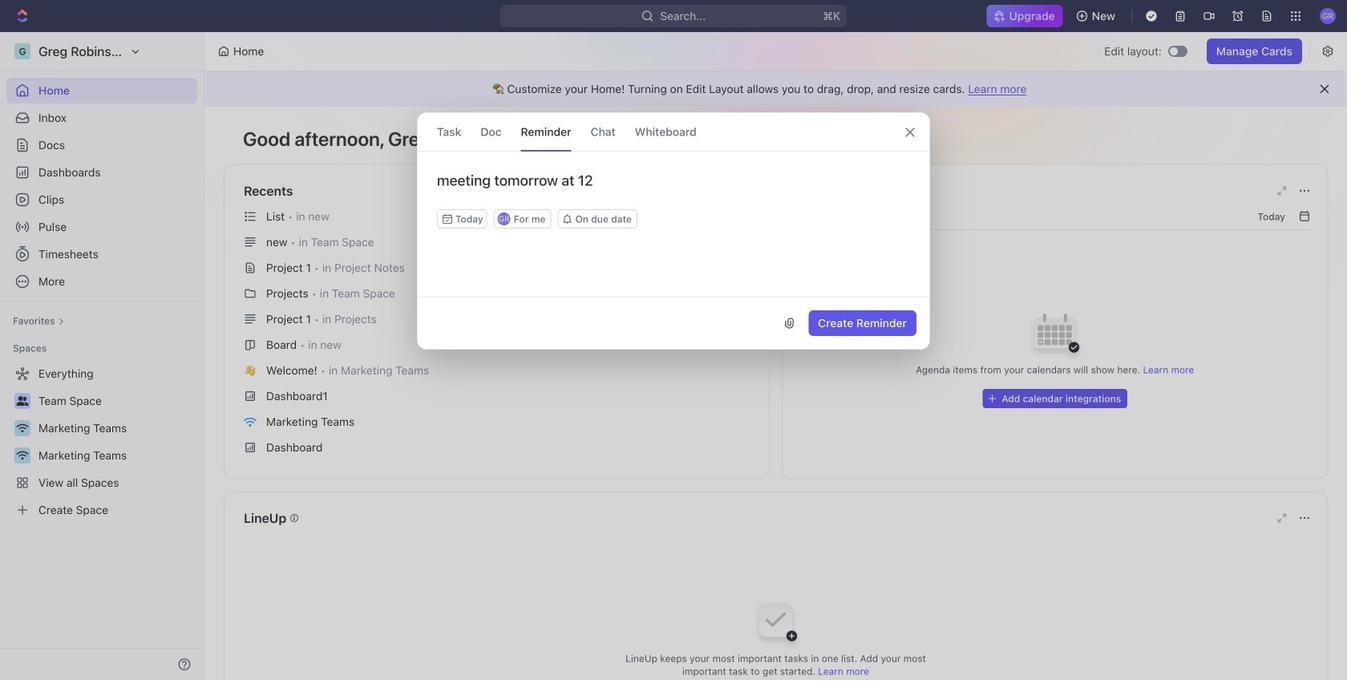 Task type: describe. For each thing, give the bounding box(es) containing it.
wifi image
[[244, 417, 257, 427]]

Reminder na﻿me or type '/' for commands text field
[[418, 171, 930, 209]]



Task type: vqa. For each thing, say whether or not it's contained in the screenshot.
tab list
no



Task type: locate. For each thing, give the bounding box(es) containing it.
tree
[[6, 361, 197, 523]]

dialog
[[417, 112, 930, 350]]

sidebar navigation
[[0, 32, 205, 680]]

tree inside sidebar navigation
[[6, 361, 197, 523]]

alert
[[205, 71, 1348, 107]]



